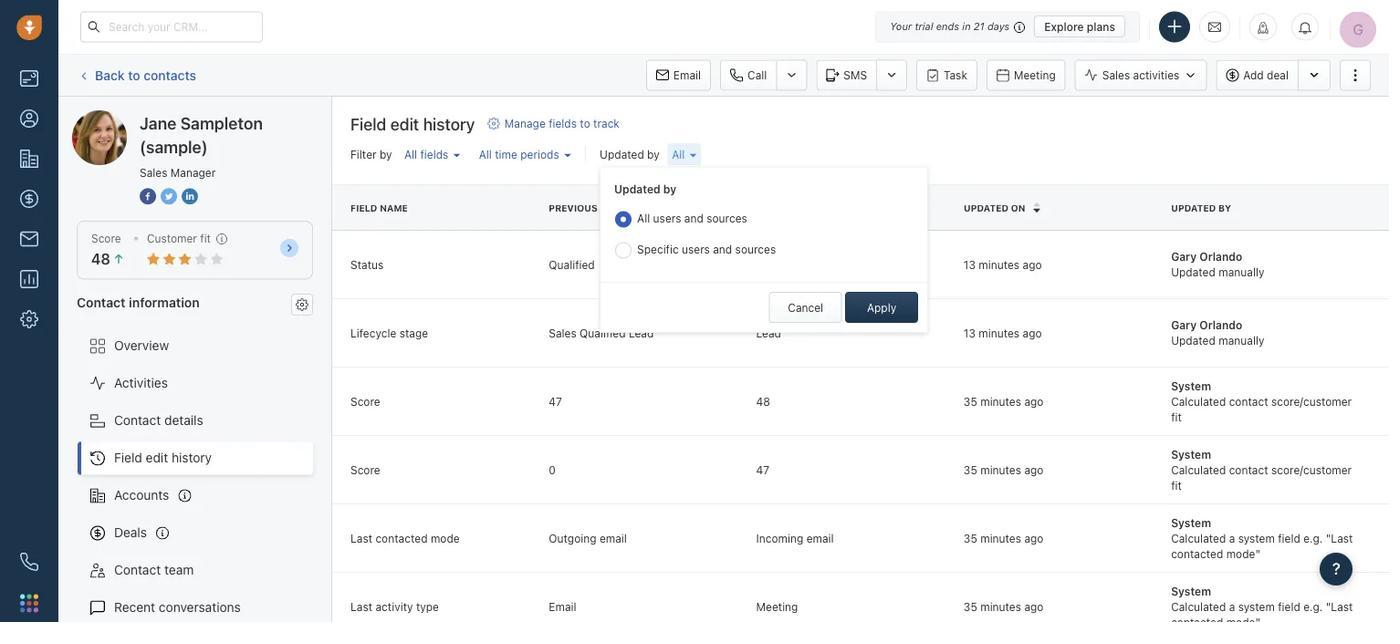 Task type: vqa. For each thing, say whether or not it's contained in the screenshot.


Task type: locate. For each thing, give the bounding box(es) containing it.
email image
[[1209, 19, 1222, 35]]

1 vertical spatial 13 minutes ago
[[964, 326, 1042, 339]]

sources up specific users and sources
[[707, 212, 748, 225]]

all for all fields
[[404, 148, 417, 161]]

0 horizontal spatial history
[[172, 451, 212, 466]]

0 vertical spatial gary
[[1171, 250, 1197, 263]]

1 vertical spatial gary
[[1171, 319, 1197, 331]]

contacted
[[376, 532, 428, 545], [1171, 548, 1224, 560], [1171, 616, 1224, 623]]

fit for 47
[[1171, 479, 1182, 492]]

1 horizontal spatial email
[[807, 532, 834, 545]]

1 vertical spatial gary orlando updated manually
[[1171, 319, 1265, 347]]

(sample) up manager
[[207, 110, 259, 125]]

1 vertical spatial e.g.
[[1304, 600, 1323, 613]]

0 vertical spatial qualified
[[549, 258, 595, 271]]

field edit history down contact details
[[114, 451, 212, 466]]

0 vertical spatial orlando
[[1200, 250, 1243, 263]]

1 35 minutes ago from the top
[[964, 395, 1044, 408]]

1 horizontal spatial lead
[[756, 326, 781, 339]]

1 vertical spatial system calculated contact score/customer fit
[[1171, 448, 1352, 492]]

13 for qualified
[[964, 258, 976, 271]]

your
[[890, 21, 912, 32]]

0 vertical spatial system calculated contact score/customer fit
[[1171, 379, 1352, 423]]

0 vertical spatial contact
[[1229, 395, 1269, 408]]

calculated for incoming email
[[1171, 532, 1226, 545]]

1 vertical spatial fields
[[420, 148, 449, 161]]

4 35 minutes ago from the top
[[964, 600, 1044, 613]]

1 vertical spatial edit
[[146, 451, 168, 466]]

back
[[95, 67, 125, 82]]

0 vertical spatial 13
[[964, 258, 976, 271]]

1 e.g. from the top
[[1304, 532, 1323, 545]]

history up all fields link
[[423, 114, 475, 134]]

0 vertical spatial manually
[[1219, 266, 1265, 279]]

linkedin circled image
[[182, 186, 198, 206]]

35 minutes ago for incoming email
[[964, 532, 1044, 545]]

manually for qualified
[[1219, 266, 1265, 279]]

fields inside all fields link
[[420, 148, 449, 161]]

0 vertical spatial e.g.
[[1304, 532, 1323, 545]]

2 vertical spatial contact
[[114, 563, 161, 578]]

13 minutes ago for qualified
[[964, 258, 1042, 271]]

48
[[91, 251, 110, 268], [756, 395, 771, 408]]

2 a from the top
[[1229, 600, 1235, 613]]

2 "last from the top
[[1326, 600, 1353, 613]]

last up last activity type
[[351, 532, 373, 545]]

0 vertical spatial sources
[[707, 212, 748, 225]]

email button
[[646, 60, 711, 91]]

users down "all users and sources"
[[682, 243, 710, 256]]

1 orlando from the top
[[1200, 250, 1243, 263]]

details
[[164, 413, 203, 428]]

all inside button
[[479, 148, 492, 161]]

0 vertical spatial edit
[[391, 114, 419, 134]]

ago for lead
[[1023, 326, 1042, 339]]

1 horizontal spatial fields
[[549, 117, 577, 130]]

users
[[653, 212, 682, 225], [682, 243, 710, 256]]

lead
[[629, 326, 654, 339], [756, 326, 781, 339]]

contact up the recent at the left
[[114, 563, 161, 578]]

1 last from the top
[[351, 532, 373, 545]]

sales qualified lead
[[549, 326, 654, 339]]

1 vertical spatial 13
[[964, 326, 976, 339]]

2 vertical spatial contacted
[[1171, 616, 1224, 623]]

recent conversations
[[114, 600, 241, 615]]

minutes for lead
[[979, 326, 1020, 339]]

system calculated contact score/customer fit for 48
[[1171, 379, 1352, 423]]

history down the "details"
[[172, 451, 212, 466]]

1 field from the top
[[1278, 532, 1301, 545]]

your trial ends in 21 days
[[890, 21, 1010, 32]]

overview
[[114, 338, 169, 353]]

ends
[[936, 21, 960, 32]]

users for specific
[[682, 243, 710, 256]]

manually for sales qualified lead
[[1219, 334, 1265, 347]]

score for 47
[[351, 395, 380, 408]]

0 vertical spatial contact
[[77, 295, 126, 310]]

email
[[674, 69, 701, 82], [549, 600, 577, 613]]

0 vertical spatial last
[[351, 532, 373, 545]]

fields right manage
[[549, 117, 577, 130]]

1 a from the top
[[1229, 532, 1235, 545]]

0 vertical spatial system calculated a system field e.g. "last contacted mode"
[[1171, 516, 1353, 560]]

jane sampleton (sample) up manager
[[140, 113, 263, 157]]

trial
[[915, 21, 934, 32]]

47 up 0 in the bottom of the page
[[549, 395, 562, 408]]

orlando
[[1200, 250, 1243, 263], [1200, 319, 1243, 331]]

2 35 minutes ago from the top
[[964, 463, 1044, 476]]

0 horizontal spatial and
[[685, 212, 704, 225]]

minutes for 47
[[981, 463, 1022, 476]]

2 vertical spatial sales
[[549, 326, 577, 339]]

mode
[[431, 532, 460, 545]]

score/customer
[[1272, 395, 1352, 408], [1272, 463, 1352, 476]]

email down outgoing
[[549, 600, 577, 613]]

meeting down incoming
[[756, 600, 798, 613]]

2 vertical spatial score
[[351, 463, 380, 476]]

contact
[[77, 295, 126, 310], [114, 413, 161, 428], [114, 563, 161, 578]]

1 vertical spatial history
[[172, 451, 212, 466]]

all up "all users and sources"
[[672, 148, 685, 161]]

1 score/customer from the top
[[1272, 395, 1352, 408]]

1 vertical spatial contacted
[[1171, 548, 1224, 560]]

all time periods
[[479, 148, 559, 161]]

2 system calculated contact score/customer fit from the top
[[1171, 448, 1352, 492]]

1 system calculated contact score/customer fit from the top
[[1171, 379, 1352, 423]]

sampleton up manager
[[180, 113, 263, 133]]

1 gary from the top
[[1171, 250, 1197, 263]]

edit down contact details
[[146, 451, 168, 466]]

0 vertical spatial field edit history
[[351, 114, 475, 134]]

47 up incoming
[[756, 463, 770, 476]]

system calculated a system field e.g. "last contacted mode" for meeting
[[1171, 585, 1353, 623]]

2 email from the left
[[807, 532, 834, 545]]

0 vertical spatial score/customer
[[1272, 395, 1352, 408]]

1 13 minutes ago from the top
[[964, 258, 1042, 271]]

to right back
[[128, 67, 140, 82]]

2 e.g. from the top
[[1304, 600, 1323, 613]]

0 vertical spatial and
[[685, 212, 704, 225]]

1 vertical spatial meeting
[[756, 600, 798, 613]]

0 vertical spatial score
[[91, 232, 121, 245]]

jane
[[109, 110, 137, 125], [140, 113, 177, 133]]

system for 48
[[1171, 379, 1212, 392]]

0 vertical spatial system
[[1239, 532, 1275, 545]]

1 vertical spatial contact
[[1229, 463, 1269, 476]]

last for last activity type
[[351, 600, 373, 613]]

all
[[672, 148, 685, 161], [404, 148, 417, 161], [479, 148, 492, 161], [637, 212, 650, 225]]

fields inside the 'manage fields to track' link
[[549, 117, 577, 130]]

contact down the activities
[[114, 413, 161, 428]]

2 field from the top
[[1278, 600, 1301, 613]]

sms
[[844, 69, 867, 82]]

1 lead from the left
[[629, 326, 654, 339]]

qualified
[[549, 258, 595, 271], [580, 326, 626, 339]]

2 35 from the top
[[964, 463, 978, 476]]

1 horizontal spatial email
[[674, 69, 701, 82]]

fields right the filter by
[[420, 148, 449, 161]]

all left the time
[[479, 148, 492, 161]]

field
[[351, 114, 387, 134], [351, 202, 377, 213], [114, 451, 142, 466]]

gary for sales qualified lead
[[1171, 319, 1197, 331]]

and up specific users and sources
[[685, 212, 704, 225]]

0 horizontal spatial email
[[600, 532, 627, 545]]

1 vertical spatial score
[[351, 395, 380, 408]]

apply button
[[845, 292, 919, 323]]

system calculated contact score/customer fit
[[1171, 379, 1352, 423], [1171, 448, 1352, 492]]

sources for specific users and sources
[[735, 243, 776, 256]]

customer
[[147, 232, 197, 245]]

jane down back
[[109, 110, 137, 125]]

2 horizontal spatial sales
[[1103, 69, 1130, 82]]

0 vertical spatial a
[[1229, 532, 1235, 545]]

(sample)
[[207, 110, 259, 125], [140, 137, 208, 157]]

sales
[[1103, 69, 1130, 82], [140, 166, 167, 179], [549, 326, 577, 339]]

a for meeting
[[1229, 600, 1235, 613]]

previous
[[549, 202, 598, 213]]

sampleton down contacts
[[140, 110, 203, 125]]

a for incoming email
[[1229, 532, 1235, 545]]

1 vertical spatial orlando
[[1200, 319, 1243, 331]]

2 system from the top
[[1239, 600, 1275, 613]]

fit for 48
[[1171, 411, 1182, 423]]

field up the filter by
[[351, 114, 387, 134]]

fit
[[200, 232, 211, 245], [1171, 411, 1182, 423], [1171, 479, 1182, 492]]

4 35 from the top
[[964, 600, 978, 613]]

fields for all
[[420, 148, 449, 161]]

sms button
[[816, 60, 877, 91]]

e.g. for meeting
[[1304, 600, 1323, 613]]

field
[[1278, 532, 1301, 545], [1278, 600, 1301, 613]]

1 email from the left
[[600, 532, 627, 545]]

field edit history
[[351, 114, 475, 134], [114, 451, 212, 466]]

1 mode" from the top
[[1227, 548, 1261, 560]]

0 vertical spatial updated by
[[600, 148, 660, 161]]

1 vertical spatial last
[[351, 600, 373, 613]]

email right incoming
[[807, 532, 834, 545]]

sources down "all users and sources"
[[735, 243, 776, 256]]

0 vertical spatial mode"
[[1227, 548, 1261, 560]]

explore plans link
[[1035, 16, 1126, 37]]

outgoing
[[549, 532, 597, 545]]

lead down specific
[[629, 326, 654, 339]]

13
[[964, 258, 976, 271], [964, 326, 976, 339]]

2 gary orlando updated manually from the top
[[1171, 319, 1265, 347]]

0 horizontal spatial jane
[[109, 110, 137, 125]]

all for all users and sources
[[637, 212, 650, 225]]

2 calculated from the top
[[1171, 463, 1226, 476]]

1 contact from the top
[[1229, 395, 1269, 408]]

0 vertical spatial users
[[653, 212, 682, 225]]

score up 48 button
[[91, 232, 121, 245]]

jane sampleton (sample)
[[109, 110, 259, 125], [140, 113, 263, 157]]

1 system from the top
[[1239, 532, 1275, 545]]

2 system from the top
[[1171, 448, 1212, 461]]

all for all time periods
[[479, 148, 492, 161]]

days
[[988, 21, 1010, 32]]

2 orlando from the top
[[1200, 319, 1243, 331]]

1 vertical spatial manually
[[1219, 334, 1265, 347]]

deals
[[114, 525, 147, 541]]

35 minutes ago
[[964, 395, 1044, 408], [964, 463, 1044, 476], [964, 532, 1044, 545], [964, 600, 1044, 613]]

1 horizontal spatial edit
[[391, 114, 419, 134]]

field left name
[[351, 202, 377, 213]]

contact for contact details
[[114, 413, 161, 428]]

ago for 47
[[1025, 463, 1044, 476]]

system
[[1171, 379, 1212, 392], [1171, 448, 1212, 461], [1171, 516, 1212, 529], [1171, 585, 1212, 597]]

back to contacts
[[95, 67, 196, 82]]

jane down contacts
[[140, 113, 177, 133]]

field edit history up all fields
[[351, 114, 475, 134]]

1 horizontal spatial 48
[[756, 395, 771, 408]]

users up specific
[[653, 212, 682, 225]]

last
[[351, 532, 373, 545], [351, 600, 373, 613]]

and
[[685, 212, 704, 225], [713, 243, 732, 256]]

35 for 48
[[964, 395, 978, 408]]

customer fit
[[147, 232, 211, 245]]

1 vertical spatial contact
[[114, 413, 161, 428]]

4 calculated from the top
[[1171, 600, 1226, 613]]

3 system from the top
[[1171, 516, 1212, 529]]

last left activity
[[351, 600, 373, 613]]

0 vertical spatial history
[[423, 114, 475, 134]]

sales activities button
[[1075, 60, 1216, 91], [1075, 60, 1207, 91]]

1 horizontal spatial meeting
[[1014, 69, 1056, 82]]

gary for qualified
[[1171, 250, 1197, 263]]

activities
[[1133, 69, 1180, 82]]

email for outgoing email
[[600, 532, 627, 545]]

1 system calculated a system field e.g. "last contacted mode" from the top
[[1171, 516, 1353, 560]]

all link
[[668, 143, 702, 165]]

1 "last from the top
[[1326, 532, 1353, 545]]

0 vertical spatial 47
[[549, 395, 562, 408]]

0 horizontal spatial lead
[[629, 326, 654, 339]]

type
[[416, 600, 439, 613]]

2 vertical spatial fit
[[1171, 479, 1182, 492]]

2 manually from the top
[[1219, 334, 1265, 347]]

2 contact from the top
[[1229, 463, 1269, 476]]

3 35 minutes ago from the top
[[964, 532, 1044, 545]]

ago
[[1023, 258, 1042, 271], [1023, 326, 1042, 339], [1025, 395, 1044, 408], [1025, 463, 1044, 476], [1025, 532, 1044, 545], [1025, 600, 1044, 613]]

0 horizontal spatial 48
[[91, 251, 110, 268]]

1 manually from the top
[[1219, 266, 1265, 279]]

edit up all fields
[[391, 114, 419, 134]]

0 vertical spatial meeting
[[1014, 69, 1056, 82]]

3 calculated from the top
[[1171, 532, 1226, 545]]

score down lifecycle
[[351, 395, 380, 408]]

0 vertical spatial to
[[128, 67, 140, 82]]

field for meeting
[[1278, 600, 1301, 613]]

updated by
[[600, 148, 660, 161], [615, 183, 677, 196], [1171, 202, 1232, 213]]

2 gary from the top
[[1171, 319, 1197, 331]]

1 horizontal spatial jane
[[140, 113, 177, 133]]

call button
[[720, 60, 776, 91]]

score
[[91, 232, 121, 245], [351, 395, 380, 408], [351, 463, 380, 476]]

mode"
[[1227, 548, 1261, 560], [1227, 616, 1261, 623]]

contact
[[1229, 395, 1269, 408], [1229, 463, 1269, 476]]

phone element
[[11, 544, 47, 581]]

1 vertical spatial (sample)
[[140, 137, 208, 157]]

1 vertical spatial score/customer
[[1272, 463, 1352, 476]]

1 vertical spatial system
[[1239, 600, 1275, 613]]

lead down cancel button
[[756, 326, 781, 339]]

email left "call" button
[[674, 69, 701, 82]]

score up last contacted mode at the left
[[351, 463, 380, 476]]

1 vertical spatial sources
[[735, 243, 776, 256]]

1 13 from the top
[[964, 258, 976, 271]]

1 vertical spatial "last
[[1326, 600, 1353, 613]]

calculated for 48
[[1171, 395, 1226, 408]]

0 vertical spatial gary orlando updated manually
[[1171, 250, 1265, 279]]

field up accounts at the left of the page
[[114, 451, 142, 466]]

2 score/customer from the top
[[1272, 463, 1352, 476]]

all right the filter by
[[404, 148, 417, 161]]

1 horizontal spatial sales
[[549, 326, 577, 339]]

1 vertical spatial mode"
[[1227, 616, 1261, 623]]

and for all
[[685, 212, 704, 225]]

21
[[974, 21, 985, 32]]

1 vertical spatial field
[[1278, 600, 1301, 613]]

2 13 from the top
[[964, 326, 976, 339]]

2 13 minutes ago from the top
[[964, 326, 1042, 339]]

facebook circled image
[[140, 186, 156, 206]]

4 system from the top
[[1171, 585, 1212, 597]]

gary orlando updated manually for qualified
[[1171, 250, 1265, 279]]

activity
[[376, 600, 413, 613]]

score/customer for 47
[[1272, 463, 1352, 476]]

2 mode" from the top
[[1227, 616, 1261, 623]]

35 minutes ago for 48
[[964, 395, 1044, 408]]

all right the value
[[637, 212, 650, 225]]

0 vertical spatial fields
[[549, 117, 577, 130]]

1 horizontal spatial to
[[580, 117, 590, 130]]

task
[[944, 69, 968, 82]]

add deal button
[[1216, 60, 1298, 91]]

1 vertical spatial a
[[1229, 600, 1235, 613]]

information
[[129, 295, 200, 310]]

0 vertical spatial 13 minutes ago
[[964, 258, 1042, 271]]

meeting down the explore
[[1014, 69, 1056, 82]]

to left track
[[580, 117, 590, 130]]

system for 47
[[1171, 448, 1212, 461]]

1 horizontal spatial and
[[713, 243, 732, 256]]

previous value
[[549, 202, 631, 213]]

0 vertical spatial fit
[[200, 232, 211, 245]]

1 vertical spatial fit
[[1171, 411, 1182, 423]]

contact for 48
[[1229, 395, 1269, 408]]

0 horizontal spatial edit
[[146, 451, 168, 466]]

47
[[549, 395, 562, 408], [756, 463, 770, 476]]

1 gary orlando updated manually from the top
[[1171, 250, 1265, 279]]

score/customer for 48
[[1272, 395, 1352, 408]]

1 vertical spatial sales
[[140, 166, 167, 179]]

all fields
[[404, 148, 449, 161]]

and down "all users and sources"
[[713, 243, 732, 256]]

1 vertical spatial field edit history
[[114, 451, 212, 466]]

3 35 from the top
[[964, 532, 978, 545]]

minutes
[[979, 258, 1020, 271], [979, 326, 1020, 339], [981, 395, 1022, 408], [981, 463, 1022, 476], [981, 532, 1022, 545], [981, 600, 1022, 613]]

0 horizontal spatial fields
[[420, 148, 449, 161]]

jane sampleton (sample) down contacts
[[109, 110, 259, 125]]

a
[[1229, 532, 1235, 545], [1229, 600, 1235, 613]]

1 system from the top
[[1171, 379, 1212, 392]]

(sample) up the sales manager
[[140, 137, 208, 157]]

stage
[[400, 326, 428, 339]]

explore plans
[[1045, 20, 1116, 33]]

1 35 from the top
[[964, 395, 978, 408]]

field for incoming email
[[1278, 532, 1301, 545]]

1 calculated from the top
[[1171, 395, 1226, 408]]

2 system calculated a system field e.g. "last contacted mode" from the top
[[1171, 585, 1353, 623]]

email
[[600, 532, 627, 545], [807, 532, 834, 545]]

2 last from the top
[[351, 600, 373, 613]]

email right outgoing
[[600, 532, 627, 545]]

0 horizontal spatial sales
[[140, 166, 167, 179]]

0 horizontal spatial email
[[549, 600, 577, 613]]

system
[[1239, 532, 1275, 545], [1239, 600, 1275, 613]]

accounts
[[114, 488, 169, 503]]

0 vertical spatial "last
[[1326, 532, 1353, 545]]

contact down 48 button
[[77, 295, 126, 310]]



Task type: describe. For each thing, give the bounding box(es) containing it.
incoming
[[756, 532, 804, 545]]

1 vertical spatial qualified
[[580, 326, 626, 339]]

plans
[[1087, 20, 1116, 33]]

system for incoming email
[[1239, 532, 1275, 545]]

minutes for meeting
[[981, 600, 1022, 613]]

all users and sources
[[637, 212, 748, 225]]

system calculated a system field e.g. "last contacted mode" for incoming email
[[1171, 516, 1353, 560]]

meeting inside button
[[1014, 69, 1056, 82]]

periods
[[521, 148, 559, 161]]

0 vertical spatial contacted
[[376, 532, 428, 545]]

incoming email
[[756, 532, 834, 545]]

orlando for sales qualified lead
[[1200, 319, 1243, 331]]

last contacted mode
[[351, 532, 460, 545]]

ago for incoming email
[[1025, 532, 1044, 545]]

lifecycle
[[351, 326, 397, 339]]

filter
[[351, 148, 377, 161]]

cancel button
[[769, 292, 842, 323]]

1 horizontal spatial field edit history
[[351, 114, 475, 134]]

1 vertical spatial to
[[580, 117, 590, 130]]

status
[[351, 258, 384, 271]]

2 vertical spatial field
[[114, 451, 142, 466]]

manage
[[505, 117, 546, 130]]

contacted for meeting
[[1171, 616, 1224, 623]]

last for last contacted mode
[[351, 532, 373, 545]]

manage fields to track
[[505, 117, 620, 130]]

0 horizontal spatial 47
[[549, 395, 562, 408]]

system for incoming email
[[1171, 516, 1212, 529]]

minutes for incoming email
[[981, 532, 1022, 545]]

on
[[1011, 203, 1026, 213]]

35 minutes ago for 47
[[964, 463, 1044, 476]]

0
[[549, 463, 556, 476]]

system for meeting
[[1239, 600, 1275, 613]]

contact team
[[114, 563, 194, 578]]

13 for sales qualified lead
[[964, 326, 976, 339]]

ago for 48
[[1025, 395, 1044, 408]]

score for 0
[[351, 463, 380, 476]]

35 minutes ago for meeting
[[964, 600, 1044, 613]]

contact details
[[114, 413, 203, 428]]

0 vertical spatial field
[[351, 114, 387, 134]]

0 horizontal spatial meeting
[[756, 600, 798, 613]]

deal
[[1267, 69, 1289, 82]]

recent
[[114, 600, 155, 615]]

sources for all users and sources
[[707, 212, 748, 225]]

contact for 47
[[1229, 463, 1269, 476]]

specific
[[637, 243, 679, 256]]

last activity type
[[351, 600, 439, 613]]

1 vertical spatial 48
[[756, 395, 771, 408]]

twitter circled image
[[161, 186, 177, 206]]

"last for incoming email
[[1326, 532, 1353, 545]]

sales manager
[[140, 166, 216, 179]]

1 vertical spatial field
[[351, 202, 377, 213]]

0 vertical spatial sales
[[1103, 69, 1130, 82]]

sales for jane sampleton (sample)
[[140, 166, 167, 179]]

orlando for qualified
[[1200, 250, 1243, 263]]

jane inside the jane sampleton (sample)
[[140, 113, 177, 133]]

calculated for 47
[[1171, 463, 1226, 476]]

"last for meeting
[[1326, 600, 1353, 613]]

cancel
[[788, 301, 824, 314]]

apply
[[867, 301, 897, 314]]

sampleton inside the jane sampleton (sample)
[[180, 113, 263, 133]]

call link
[[720, 60, 776, 91]]

outgoing email
[[549, 532, 627, 545]]

1 vertical spatial email
[[549, 600, 577, 613]]

0 horizontal spatial to
[[128, 67, 140, 82]]

add deal
[[1244, 69, 1289, 82]]

Search your CRM... text field
[[80, 11, 263, 42]]

48 button
[[91, 251, 125, 268]]

team
[[164, 563, 194, 578]]

0 horizontal spatial field edit history
[[114, 451, 212, 466]]

email for incoming email
[[807, 532, 834, 545]]

conversations
[[159, 600, 241, 615]]

specific users and sources
[[637, 243, 776, 256]]

system for meeting
[[1171, 585, 1212, 597]]

contacts
[[144, 67, 196, 82]]

field name
[[351, 202, 408, 213]]

contact for contact team
[[114, 563, 161, 578]]

contact for contact information
[[77, 295, 126, 310]]

1 vertical spatial updated by
[[615, 183, 677, 196]]

all time periods button
[[474, 143, 576, 166]]

e.g. for incoming email
[[1304, 532, 1323, 545]]

mode" for meeting
[[1227, 616, 1261, 623]]

all fields link
[[400, 143, 465, 165]]

back to contacts link
[[77, 61, 197, 90]]

gary orlando updated manually for sales qualified lead
[[1171, 319, 1265, 347]]

time
[[495, 148, 518, 161]]

meeting button
[[987, 60, 1066, 91]]

activities
[[114, 376, 168, 391]]

freshworks switcher image
[[20, 595, 38, 613]]

35 for meeting
[[964, 600, 978, 613]]

35 for 47
[[964, 463, 978, 476]]

minutes for 48
[[981, 395, 1022, 408]]

mng settings image
[[296, 298, 309, 311]]

1 vertical spatial 47
[[756, 463, 770, 476]]

contacted for incoming email
[[1171, 548, 1224, 560]]

system calculated contact score/customer fit for 47
[[1171, 448, 1352, 492]]

and for specific
[[713, 243, 732, 256]]

call
[[748, 69, 767, 82]]

updated on
[[964, 203, 1026, 213]]

explore
[[1045, 20, 1084, 33]]

value
[[600, 202, 631, 213]]

users for all
[[653, 212, 682, 225]]

track
[[594, 117, 620, 130]]

contact information
[[77, 295, 200, 310]]

0 vertical spatial 48
[[91, 251, 110, 268]]

fields for manage
[[549, 117, 577, 130]]

task button
[[917, 60, 978, 91]]

filter by
[[351, 148, 392, 161]]

sales for lifecycle stage
[[549, 326, 577, 339]]

manager
[[171, 166, 216, 179]]

name
[[380, 202, 408, 213]]

manage fields to track link
[[487, 115, 620, 132]]

sales activities
[[1103, 69, 1180, 82]]

email inside button
[[674, 69, 701, 82]]

phone image
[[20, 553, 38, 572]]

35 for incoming email
[[964, 532, 978, 545]]

2 vertical spatial updated by
[[1171, 202, 1232, 213]]

13 minutes ago for sales qualified lead
[[964, 326, 1042, 339]]

in
[[963, 21, 971, 32]]

1 horizontal spatial history
[[423, 114, 475, 134]]

lifecycle stage
[[351, 326, 428, 339]]

mode" for incoming email
[[1227, 548, 1261, 560]]

all for all
[[672, 148, 685, 161]]

ago for meeting
[[1025, 600, 1044, 613]]

2 lead from the left
[[756, 326, 781, 339]]

calculated for meeting
[[1171, 600, 1226, 613]]

add
[[1244, 69, 1264, 82]]

0 vertical spatial (sample)
[[207, 110, 259, 125]]



